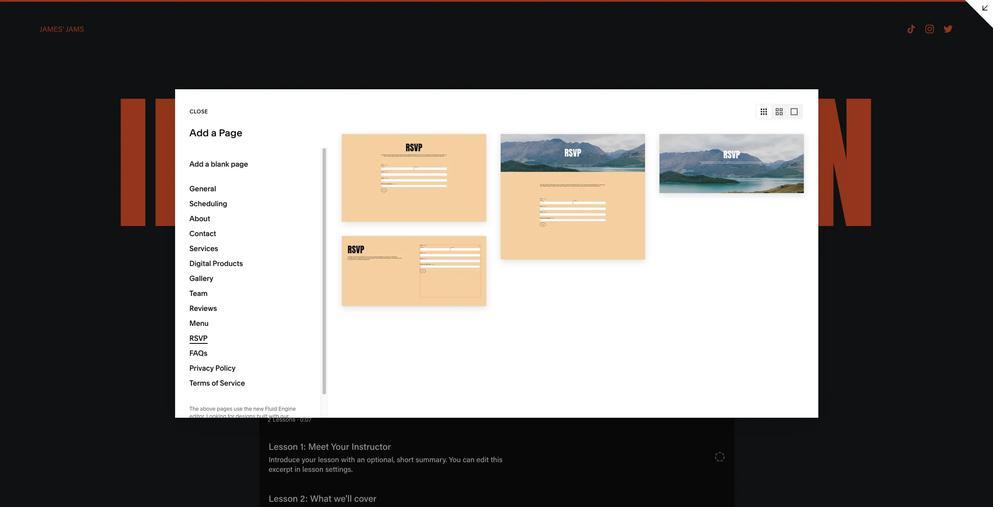 Task type: vqa. For each thing, say whether or not it's contained in the screenshot.
Analytics link
no



Task type: describe. For each thing, give the bounding box(es) containing it.
in
[[15, 164, 19, 171]]

they
[[84, 157, 95, 164]]

the
[[20, 164, 28, 171]]

password-
[[21, 157, 48, 164]]

but
[[75, 157, 83, 164]]

also
[[109, 164, 119, 171]]

are
[[48, 150, 56, 157]]

appear
[[110, 157, 128, 164]]

discover
[[15, 171, 36, 178]]

navigation.
[[30, 164, 57, 171]]



Task type: locate. For each thing, give the bounding box(es) containing it.
pages
[[31, 150, 47, 157]]

unless
[[74, 150, 90, 157]]

they're
[[91, 150, 109, 157]]

them.
[[37, 171, 51, 178]]

disabled
[[110, 150, 132, 157]]

engines
[[77, 164, 97, 171]]

search
[[58, 164, 76, 171]]

or
[[15, 157, 20, 164]]

don't
[[96, 157, 109, 164]]

these
[[15, 150, 30, 157]]

public
[[57, 150, 73, 157]]

protected,
[[48, 157, 73, 164]]

these pages are public unless they're disabled or password-protected, but they don't appear in the navigation. search engines can also discover them.
[[15, 150, 132, 178]]

can
[[98, 164, 107, 171]]



